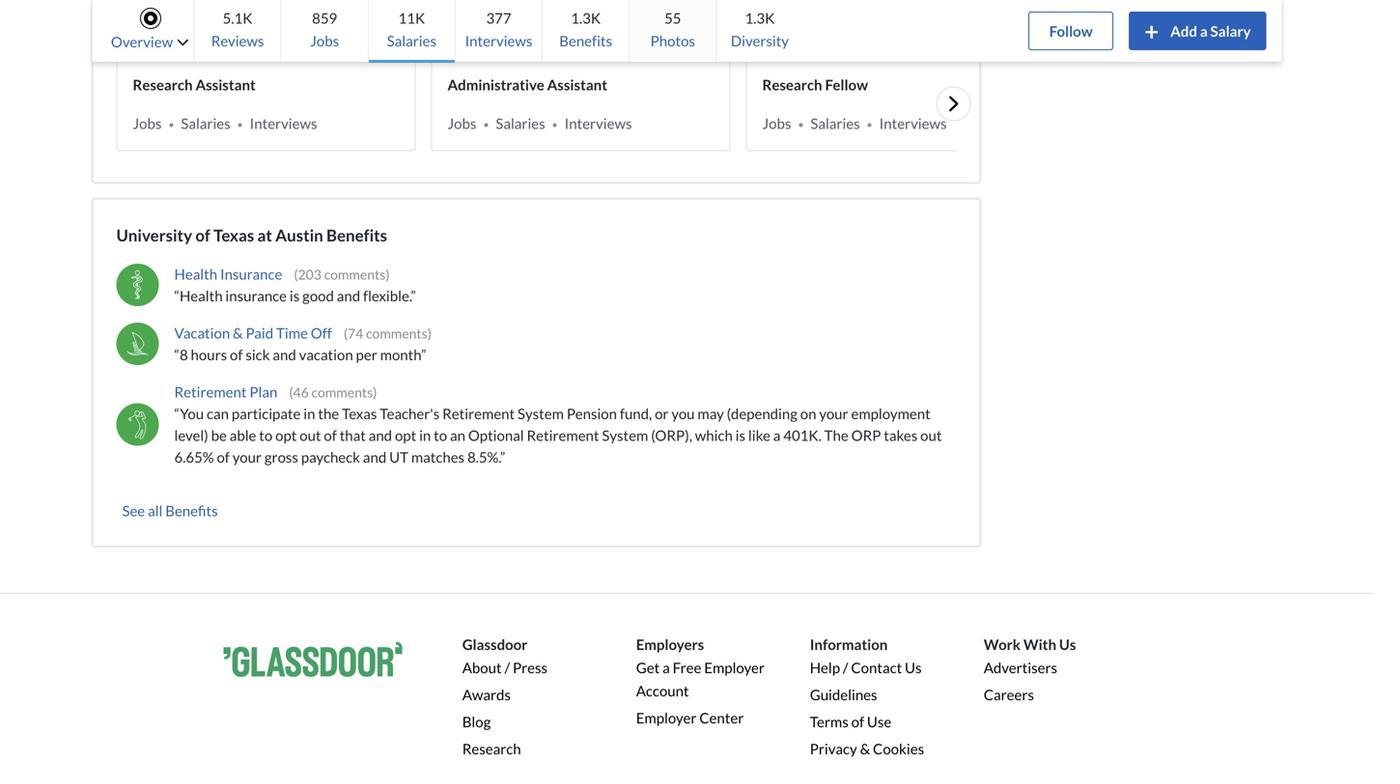 Task type: locate. For each thing, give the bounding box(es) containing it.
flexible.
[[363, 287, 411, 304]]

use
[[867, 713, 892, 730]]

salaries down 11k
[[387, 32, 437, 49]]

terms
[[810, 713, 849, 730]]

1 vertical spatial comments)
[[366, 325, 432, 342]]

1 horizontal spatial austin
[[475, 15, 529, 37]]

1 horizontal spatial a
[[774, 427, 781, 444]]

2 to from the left
[[434, 427, 447, 444]]

your down able
[[233, 448, 262, 466]]

jobs for research assistant
[[133, 114, 162, 132]]

1 horizontal spatial research
[[462, 740, 521, 757]]

interviews link for administrative assistant
[[565, 114, 632, 132]]

at left 377
[[454, 15, 471, 37]]

" up level)
[[174, 405, 180, 422]]

salaries link
[[181, 114, 231, 132], [496, 114, 545, 132], [811, 114, 860, 132]]

1 horizontal spatial texas
[[342, 405, 377, 422]]

1 horizontal spatial system
[[602, 427, 648, 444]]

"
[[174, 287, 180, 304], [174, 346, 180, 363], [174, 405, 180, 422]]

1 vertical spatial at
[[257, 225, 272, 245]]

interviews for research fellow
[[880, 114, 947, 132]]

benefits up administrative assistant
[[560, 32, 612, 49]]

careers left with
[[185, 15, 249, 37]]

/ left press
[[505, 659, 510, 676]]

" for 8
[[174, 346, 180, 363]]

guidelines link
[[810, 686, 878, 703]]

1 vertical spatial employer
[[636, 709, 697, 727]]

0 horizontal spatial your
[[233, 448, 262, 466]]

1 horizontal spatial &
[[860, 740, 871, 757]]

orp
[[852, 427, 881, 444]]

jobs down research fellow
[[763, 114, 792, 132]]

0 horizontal spatial benefits
[[165, 502, 218, 519]]

a right the get
[[663, 659, 670, 676]]

1 vertical spatial us
[[905, 659, 922, 676]]

salary
[[1211, 22, 1251, 39]]

comments) for vacation
[[366, 325, 432, 342]]

2 / from the left
[[843, 659, 849, 676]]

careers link
[[984, 686, 1035, 703]]

and right good
[[337, 287, 360, 304]]

system
[[518, 405, 564, 422], [602, 427, 648, 444]]

2 horizontal spatial research
[[763, 76, 823, 93]]

2 out from the left
[[921, 427, 942, 444]]

1 vertical spatial careers
[[984, 686, 1035, 703]]

jobs
[[310, 32, 339, 49], [133, 114, 162, 132], [448, 114, 477, 132], [763, 114, 792, 132]]

is left good
[[290, 287, 300, 304]]

is inside " you can participate in the texas teacher's retirement system pension fund, or you may (depending on your employment level) be able to opt out of that and opt in to an optional retirement system (orp), which is like a 401k. the orp takes out 6.65% of your gross paycheck and ut matches 8.5%.
[[736, 427, 746, 444]]

out
[[300, 427, 321, 444], [921, 427, 942, 444]]

0 vertical spatial system
[[518, 405, 564, 422]]

/ inside information help / contact us guidelines terms of use privacy & cookies
[[843, 659, 849, 676]]

get
[[636, 659, 660, 676]]

1.3k right job
[[571, 9, 601, 27]]

0 horizontal spatial in
[[304, 405, 315, 422]]

of
[[384, 15, 401, 37], [195, 225, 210, 245], [230, 346, 243, 363], [324, 427, 337, 444], [217, 448, 230, 466], [852, 713, 865, 730]]

salaries down fellow
[[811, 114, 860, 132]]

employer right free
[[704, 659, 765, 676]]

0 horizontal spatial austin
[[275, 225, 323, 245]]

2 vertical spatial texas
[[342, 405, 377, 422]]

(203 comments) " health insurance is good and flexible. "
[[174, 266, 416, 304]]

1 vertical spatial your
[[233, 448, 262, 466]]

comments) for flexible.
[[324, 266, 390, 283]]

assistant for administrative assistant
[[547, 76, 608, 93]]

insurance
[[220, 265, 282, 283]]

" down optional
[[500, 448, 505, 466]]

sick
[[246, 346, 270, 363]]

and left ut
[[363, 448, 387, 466]]

1 horizontal spatial to
[[434, 427, 447, 444]]

interviews
[[465, 32, 533, 49], [250, 114, 317, 132], [565, 114, 632, 132], [880, 114, 947, 132]]

1 interviews link from the left
[[250, 114, 317, 132]]

1 horizontal spatial at
[[454, 15, 471, 37]]

1 horizontal spatial is
[[736, 427, 746, 444]]

interviews link
[[250, 114, 317, 132], [565, 114, 632, 132], [880, 114, 947, 132]]

assistant down reviews
[[196, 76, 256, 93]]

free
[[673, 659, 702, 676]]

salaries
[[387, 32, 437, 49], [181, 114, 231, 132], [496, 114, 545, 132], [811, 114, 860, 132]]

1 horizontal spatial assistant
[[547, 76, 608, 93]]

comments) up the
[[312, 384, 377, 400]]

terms of use link
[[810, 713, 892, 730]]

salaries down administrative assistant
[[496, 114, 545, 132]]

1 horizontal spatial university
[[294, 15, 380, 37]]

careers
[[185, 15, 249, 37], [984, 686, 1035, 703]]

a right like
[[774, 427, 781, 444]]

1.3k benefits
[[560, 9, 612, 49]]

1 vertical spatial texas
[[214, 225, 254, 245]]

on
[[801, 405, 817, 422]]

1 / from the left
[[505, 659, 510, 676]]

& down use
[[860, 740, 871, 757]]

next button image
[[943, 92, 965, 115]]

jobs link for research assistant
[[133, 114, 162, 132]]

texas left 377 interviews in the top of the page
[[404, 15, 451, 37]]

is inside (203 comments) " health insurance is good and flexible. "
[[290, 287, 300, 304]]

awards
[[462, 686, 511, 703]]

research down overview
[[133, 76, 193, 93]]

to
[[259, 427, 273, 444], [434, 427, 447, 444]]

1 vertical spatial &
[[860, 740, 871, 757]]

an
[[450, 427, 466, 444]]

1 horizontal spatial retirement
[[443, 405, 515, 422]]

guidelines
[[810, 686, 878, 703]]

0 vertical spatial &
[[233, 324, 243, 342]]

photos
[[651, 32, 695, 49]]

1 horizontal spatial us
[[1060, 636, 1077, 653]]

0 vertical spatial austin
[[475, 15, 529, 37]]

0 horizontal spatial employer
[[636, 709, 697, 727]]

1 " from the top
[[174, 287, 180, 304]]

employer down account
[[636, 709, 697, 727]]

& inside information help / contact us guidelines terms of use privacy & cookies
[[860, 740, 871, 757]]

overview
[[111, 33, 173, 50]]

1.3k
[[571, 9, 601, 27], [745, 9, 775, 27]]

& left the paid
[[233, 324, 243, 342]]

1 horizontal spatial out
[[921, 427, 942, 444]]

us
[[1060, 636, 1077, 653], [905, 659, 922, 676]]

retirement
[[174, 383, 247, 400], [443, 405, 515, 422], [527, 427, 599, 444]]

1 horizontal spatial employer
[[704, 659, 765, 676]]

salaries down research assistant
[[181, 114, 231, 132]]

0 vertical spatial employer
[[704, 659, 765, 676]]

of up 'paycheck'
[[324, 427, 337, 444]]

0 horizontal spatial retirement
[[174, 383, 247, 400]]

0 horizontal spatial jobs link
[[133, 114, 162, 132]]

at up insurance
[[257, 225, 272, 245]]

texas up that
[[342, 405, 377, 422]]

austin up the (203
[[275, 225, 323, 245]]

is left like
[[736, 427, 746, 444]]

comments) up flexible. at left top
[[324, 266, 390, 283]]

administrative assistant
[[448, 76, 608, 93]]

center
[[700, 709, 744, 727]]

with
[[1024, 636, 1057, 653]]

0 horizontal spatial careers
[[185, 15, 249, 37]]

interviews for administrative assistant
[[565, 114, 632, 132]]

health
[[174, 265, 217, 283], [180, 287, 223, 304]]

2 interviews link from the left
[[565, 114, 632, 132]]

work with us advertisers careers
[[984, 636, 1077, 703]]

all
[[148, 502, 163, 519]]

job
[[533, 15, 562, 37]]

salaries link for administrative assistant
[[496, 114, 545, 132]]

employers
[[636, 636, 704, 653]]

retirement up optional
[[443, 405, 515, 422]]

2 horizontal spatial benefits
[[560, 32, 612, 49]]

1 vertical spatial benefits
[[327, 225, 387, 245]]

0 vertical spatial "
[[411, 287, 416, 304]]

1 horizontal spatial in
[[419, 427, 431, 444]]

see
[[122, 502, 145, 519]]

(74
[[344, 325, 364, 342]]

salaries link down research assistant
[[181, 114, 231, 132]]

careers inside work with us advertisers careers
[[984, 686, 1035, 703]]

vacation & paid time off link
[[174, 324, 332, 342]]

1 vertical spatial health
[[180, 287, 223, 304]]

plan
[[250, 383, 278, 400]]

0 horizontal spatial assistant
[[196, 76, 256, 93]]

us right with
[[1060, 636, 1077, 653]]

" up month on the left top of the page
[[411, 287, 416, 304]]

of down be
[[217, 448, 230, 466]]

of left "sick" at the left top of page
[[230, 346, 243, 363]]

us right the contact
[[905, 659, 922, 676]]

is
[[290, 287, 300, 304], [736, 427, 746, 444]]

2 horizontal spatial a
[[1201, 22, 1208, 39]]

texas up health insurance
[[214, 225, 254, 245]]

1 vertical spatial retirement
[[443, 405, 515, 422]]

assistant for research assistant
[[196, 76, 256, 93]]

0 vertical spatial your
[[820, 405, 849, 422]]

3 salaries link from the left
[[811, 114, 860, 132]]

may
[[698, 405, 724, 422]]

(203
[[294, 266, 322, 283]]

0 horizontal spatial us
[[905, 659, 922, 676]]

in left the
[[304, 405, 315, 422]]

fund,
[[620, 405, 652, 422]]

0 vertical spatial is
[[290, 287, 300, 304]]

" for health
[[174, 287, 180, 304]]

advertisers
[[984, 659, 1058, 676]]

2 horizontal spatial salaries link
[[811, 114, 860, 132]]

/ inside glassdoor about / press awards blog research
[[505, 659, 510, 676]]

1.3k inside 1.3k diversity
[[745, 9, 775, 27]]

2 vertical spatial a
[[663, 659, 670, 676]]

0 horizontal spatial research
[[133, 76, 193, 93]]

opt up gross at the bottom left of page
[[275, 427, 297, 444]]

retirement plan
[[174, 383, 278, 400]]

0 horizontal spatial 1.3k
[[571, 9, 601, 27]]

2 horizontal spatial jobs link
[[763, 114, 792, 132]]

0 horizontal spatial to
[[259, 427, 273, 444]]

2 vertical spatial benefits
[[165, 502, 218, 519]]

jobs link down research fellow
[[763, 114, 792, 132]]

university right with
[[294, 15, 380, 37]]

your up the
[[820, 405, 849, 422]]

benefits inside button
[[165, 502, 218, 519]]

jobs down administrative
[[448, 114, 477, 132]]

austin
[[475, 15, 529, 37], [275, 225, 323, 245]]

401k.
[[784, 427, 822, 444]]

about / press link
[[462, 659, 548, 676]]

comments)
[[324, 266, 390, 283], [366, 325, 432, 342], [312, 384, 377, 400]]

0 vertical spatial health
[[174, 265, 217, 283]]

privacy
[[810, 740, 858, 757]]

1 horizontal spatial opt
[[395, 427, 417, 444]]

0 horizontal spatial opt
[[275, 427, 297, 444]]

us inside information help / contact us guidelines terms of use privacy & cookies
[[905, 659, 922, 676]]

cookies
[[873, 740, 925, 757]]

assistant
[[196, 76, 256, 93], [547, 76, 608, 93]]

a inside employers get a free employer account employer center
[[663, 659, 670, 676]]

jobs down research assistant
[[133, 114, 162, 132]]

1 horizontal spatial /
[[843, 659, 849, 676]]

salaries link down fellow
[[811, 114, 860, 132]]

university
[[294, 15, 380, 37], [116, 225, 192, 245]]

jobs link down research assistant
[[133, 114, 162, 132]]

blog
[[462, 713, 491, 730]]

0 vertical spatial careers
[[185, 15, 249, 37]]

interviews link for research fellow
[[880, 114, 947, 132]]

per
[[356, 346, 377, 363]]

2 horizontal spatial interviews link
[[880, 114, 947, 132]]

0 horizontal spatial is
[[290, 287, 300, 304]]

/ for help
[[843, 659, 849, 676]]

jobs link down administrative
[[448, 114, 477, 132]]

health left insurance
[[174, 265, 217, 283]]

2 " from the top
[[174, 346, 180, 363]]

1 1.3k from the left
[[571, 9, 601, 27]]

interviews link for research assistant
[[250, 114, 317, 132]]

university up 'health insurance' link
[[116, 225, 192, 245]]

2 horizontal spatial texas
[[404, 15, 451, 37]]

university of texas at austin benefits
[[116, 225, 387, 245]]

1 horizontal spatial salaries link
[[496, 114, 545, 132]]

and down time
[[273, 346, 296, 363]]

1 horizontal spatial "
[[421, 346, 426, 363]]

retirement plan link
[[174, 383, 278, 400]]

to down participate
[[259, 427, 273, 444]]

vacation
[[174, 324, 230, 342]]

you
[[672, 405, 695, 422]]

a right add
[[1201, 22, 1208, 39]]

0 vertical spatial us
[[1060, 636, 1077, 653]]

in up matches
[[419, 427, 431, 444]]

0 vertical spatial comments)
[[324, 266, 390, 283]]

assistant down 1.3k benefits
[[547, 76, 608, 93]]

0 horizontal spatial "
[[411, 287, 416, 304]]

" inside (203 comments) " health insurance is good and flexible. "
[[174, 287, 180, 304]]

and right that
[[369, 427, 392, 444]]

retirement down pension
[[527, 427, 599, 444]]

" left hours
[[174, 346, 180, 363]]

austin left job
[[475, 15, 529, 37]]

1.3k up diversity
[[745, 9, 775, 27]]

1 vertical spatial "
[[174, 346, 180, 363]]

awards link
[[462, 686, 511, 703]]

0 horizontal spatial a
[[663, 659, 670, 676]]

0 horizontal spatial interviews link
[[250, 114, 317, 132]]

research left fellow
[[763, 76, 823, 93]]

salaries link down administrative assistant
[[496, 114, 545, 132]]

1 horizontal spatial benefits
[[327, 225, 387, 245]]

0 horizontal spatial out
[[300, 427, 321, 444]]

vacation
[[299, 346, 353, 363]]

0 vertical spatial benefits
[[560, 32, 612, 49]]

salaries for administrative assistant
[[496, 114, 545, 132]]

benefits right all
[[165, 502, 218, 519]]

" up vacation
[[174, 287, 180, 304]]

1 horizontal spatial interviews link
[[565, 114, 632, 132]]

salaries for research fellow
[[811, 114, 860, 132]]

1 salaries link from the left
[[181, 114, 231, 132]]

can
[[207, 405, 229, 422]]

vacation & paid time off
[[174, 324, 332, 342]]

1 vertical spatial in
[[419, 427, 431, 444]]

1 jobs link from the left
[[133, 114, 162, 132]]

0 vertical spatial "
[[174, 287, 180, 304]]

comments) inside (203 comments) " health insurance is good and flexible. "
[[324, 266, 390, 283]]

out right takes
[[921, 427, 942, 444]]

optional
[[468, 427, 524, 444]]

2 vertical spatial "
[[174, 405, 180, 422]]

texas inside " you can participate in the texas teacher's retirement system pension fund, or you may (depending on your employment level) be able to opt out of that and opt in to an optional retirement system (orp), which is like a 401k. the orp takes out 6.65% of your gross paycheck and ut matches 8.5%.
[[342, 405, 377, 422]]

benefits up flexible. at left top
[[327, 225, 387, 245]]

0 horizontal spatial /
[[505, 659, 510, 676]]

paid
[[246, 324, 273, 342]]

2 jobs link from the left
[[448, 114, 477, 132]]

0 horizontal spatial &
[[233, 324, 243, 342]]

system down 'fund,'
[[602, 427, 648, 444]]

0 horizontal spatial university
[[116, 225, 192, 245]]

health down 'health insurance' link
[[180, 287, 223, 304]]

research down blog
[[462, 740, 521, 757]]

3 " from the top
[[174, 405, 180, 422]]

administrative
[[448, 76, 545, 93]]

of left use
[[852, 713, 865, 730]]

3 jobs link from the left
[[763, 114, 792, 132]]

2 vertical spatial "
[[500, 448, 505, 466]]

comments) up month on the left top of the page
[[366, 325, 432, 342]]

1.3k inside 1.3k benefits
[[571, 9, 601, 27]]

1 vertical spatial "
[[421, 346, 426, 363]]

careers down advertisers
[[984, 686, 1035, 703]]

" inside "(74 comments) " 8 hours of sick and vacation per month ""
[[174, 346, 180, 363]]

jobs for research fellow
[[763, 114, 792, 132]]

1 assistant from the left
[[196, 76, 256, 93]]

retirement up can on the bottom left of page
[[174, 383, 247, 400]]

out down the
[[300, 427, 321, 444]]

comments) inside "(74 comments) " 8 hours of sick and vacation per month ""
[[366, 325, 432, 342]]

off
[[311, 324, 332, 342]]

2 salaries link from the left
[[496, 114, 545, 132]]

0 horizontal spatial salaries link
[[181, 114, 231, 132]]

3 interviews link from the left
[[880, 114, 947, 132]]

/ right the help
[[843, 659, 849, 676]]

2 assistant from the left
[[547, 76, 608, 93]]

opt down teacher's
[[395, 427, 417, 444]]

health inside (203 comments) " health insurance is good and flexible. "
[[180, 287, 223, 304]]

and inside (203 comments) " health insurance is good and flexible. "
[[337, 287, 360, 304]]

ut
[[389, 448, 409, 466]]

1 out from the left
[[300, 427, 321, 444]]

1 vertical spatial a
[[774, 427, 781, 444]]

research fellow
[[763, 76, 868, 93]]

jobs link for administrative assistant
[[448, 114, 477, 132]]

2 vertical spatial retirement
[[527, 427, 599, 444]]

" right per
[[421, 346, 426, 363]]

system up optional
[[518, 405, 564, 422]]

1 horizontal spatial 1.3k
[[745, 9, 775, 27]]

1.3k for 1.3k diversity
[[745, 9, 775, 27]]

2 1.3k from the left
[[745, 9, 775, 27]]

to left an
[[434, 427, 447, 444]]

(46
[[289, 384, 309, 400]]



Task type: vqa. For each thing, say whether or not it's contained in the screenshot.
AT to the top
yes



Task type: describe. For each thing, give the bounding box(es) containing it.
good
[[303, 287, 334, 304]]

(depending
[[727, 405, 798, 422]]

able
[[230, 427, 256, 444]]

the
[[318, 405, 339, 422]]

1 opt from the left
[[275, 427, 297, 444]]

be
[[211, 427, 227, 444]]

with
[[253, 15, 291, 37]]

research link
[[462, 740, 521, 757]]

" inside (203 comments) " health insurance is good and flexible. "
[[411, 287, 416, 304]]

gross
[[265, 448, 298, 466]]

pension
[[567, 405, 617, 422]]

about
[[462, 659, 502, 676]]

add a salary link
[[1129, 12, 1267, 50]]

jobs for administrative assistant
[[448, 114, 477, 132]]

add
[[1171, 22, 1198, 39]]

advertisers link
[[984, 659, 1058, 676]]

2 horizontal spatial "
[[500, 448, 505, 466]]

of up 'health insurance' link
[[195, 225, 210, 245]]

salaries link for research assistant
[[181, 114, 231, 132]]

(46 comments)
[[289, 384, 377, 400]]

contact
[[851, 659, 902, 676]]

1 horizontal spatial your
[[820, 405, 849, 422]]

8.5%.
[[468, 448, 500, 466]]

account
[[636, 682, 689, 699]]

1 vertical spatial university
[[116, 225, 192, 245]]

a inside " you can participate in the texas teacher's retirement system pension fund, or you may (depending on your employment level) be able to opt out of that and opt in to an optional retirement system (orp), which is like a 401k. the orp takes out 6.65% of your gross paycheck and ut matches 8.5%.
[[774, 427, 781, 444]]

reviews
[[211, 32, 264, 49]]

5.1k
[[223, 9, 253, 27]]

level)
[[174, 427, 208, 444]]

help
[[810, 659, 840, 676]]

health insurance link
[[174, 265, 282, 283]]

1.3k for 1.3k benefits
[[571, 9, 601, 27]]

55 photos
[[651, 9, 695, 49]]

/ for about
[[505, 659, 510, 676]]

help / contact us link
[[810, 659, 922, 676]]

information
[[810, 636, 888, 653]]

matches
[[411, 448, 465, 466]]

of inside "(74 comments) " 8 hours of sick and vacation per month ""
[[230, 346, 243, 363]]

time
[[276, 324, 308, 342]]

you
[[180, 405, 204, 422]]

press
[[513, 659, 548, 676]]

which
[[695, 427, 733, 444]]

(orp),
[[651, 427, 693, 444]]

jobs down 859
[[310, 32, 339, 49]]

research inside glassdoor about / press awards blog research
[[462, 740, 521, 757]]

(74 comments) " 8 hours of sick and vacation per month "
[[174, 325, 432, 363]]

participate
[[232, 405, 301, 422]]

teacher's
[[380, 405, 440, 422]]

0 horizontal spatial at
[[257, 225, 272, 245]]

the
[[825, 427, 849, 444]]

859 jobs
[[310, 9, 339, 49]]

0 vertical spatial in
[[304, 405, 315, 422]]

0 vertical spatial retirement
[[174, 383, 247, 400]]

add a salary
[[1171, 22, 1251, 39]]

employers get a free employer account employer center
[[636, 636, 765, 727]]

0 vertical spatial a
[[1201, 22, 1208, 39]]

see all benefits
[[122, 502, 218, 519]]

377
[[486, 9, 512, 27]]

hours
[[191, 346, 227, 363]]

jobs link for research fellow
[[763, 114, 792, 132]]

salaries for research assistant
[[181, 114, 231, 132]]

follow button
[[1029, 12, 1114, 50]]

2 opt from the left
[[395, 427, 417, 444]]

research for research fellow
[[763, 76, 823, 93]]

8
[[180, 346, 188, 363]]

5.1k reviews
[[211, 9, 264, 49]]

that
[[340, 427, 366, 444]]

of inside information help / contact us guidelines terms of use privacy & cookies
[[852, 713, 865, 730]]

seekers
[[565, 15, 630, 37]]

or
[[655, 405, 669, 422]]

1 vertical spatial system
[[602, 427, 648, 444]]

follow
[[1050, 22, 1093, 39]]

0 horizontal spatial system
[[518, 405, 564, 422]]

0 vertical spatial university
[[294, 15, 380, 37]]

and inside "(74 comments) " 8 hours of sick and vacation per month ""
[[273, 346, 296, 363]]

information help / contact us guidelines terms of use privacy & cookies
[[810, 636, 925, 757]]

0 horizontal spatial texas
[[214, 225, 254, 245]]

interviews for research assistant
[[250, 114, 317, 132]]

health insurance
[[174, 265, 282, 283]]

research for research assistant
[[133, 76, 193, 93]]

" inside "(74 comments) " 8 hours of sick and vacation per month ""
[[421, 346, 426, 363]]

research assistant
[[133, 76, 256, 93]]

blog link
[[462, 713, 491, 730]]

55
[[665, 9, 681, 27]]

employer center link
[[636, 709, 744, 727]]

insurance
[[225, 287, 287, 304]]

us inside work with us advertisers careers
[[1060, 636, 1077, 653]]

fellow
[[825, 76, 868, 93]]

glassdoor about / press awards blog research
[[462, 636, 548, 757]]

0 vertical spatial at
[[454, 15, 471, 37]]

1 vertical spatial austin
[[275, 225, 323, 245]]

month
[[380, 346, 421, 363]]

" you can participate in the texas teacher's retirement system pension fund, or you may (depending on your employment level) be able to opt out of that and opt in to an optional retirement system (orp), which is like a 401k. the orp takes out 6.65% of your gross paycheck and ut matches 8.5%.
[[174, 405, 942, 466]]

popular careers with university of texas at austin job seekers
[[116, 15, 630, 37]]

1.3k diversity
[[731, 9, 789, 49]]

2 vertical spatial comments)
[[312, 384, 377, 400]]

of right 859 jobs
[[384, 15, 401, 37]]

popular
[[116, 15, 182, 37]]

privacy & cookies link
[[810, 740, 925, 757]]

1 to from the left
[[259, 427, 273, 444]]

" inside " you can participate in the texas teacher's retirement system pension fund, or you may (depending on your employment level) be able to opt out of that and opt in to an optional retirement system (orp), which is like a 401k. the orp takes out 6.65% of your gross paycheck and ut matches 8.5%.
[[174, 405, 180, 422]]

diversity
[[731, 32, 789, 49]]

6.65%
[[174, 448, 214, 466]]

see all benefits button
[[116, 499, 224, 523]]

paycheck
[[301, 448, 360, 466]]

859
[[312, 9, 337, 27]]

salaries link for research fellow
[[811, 114, 860, 132]]



